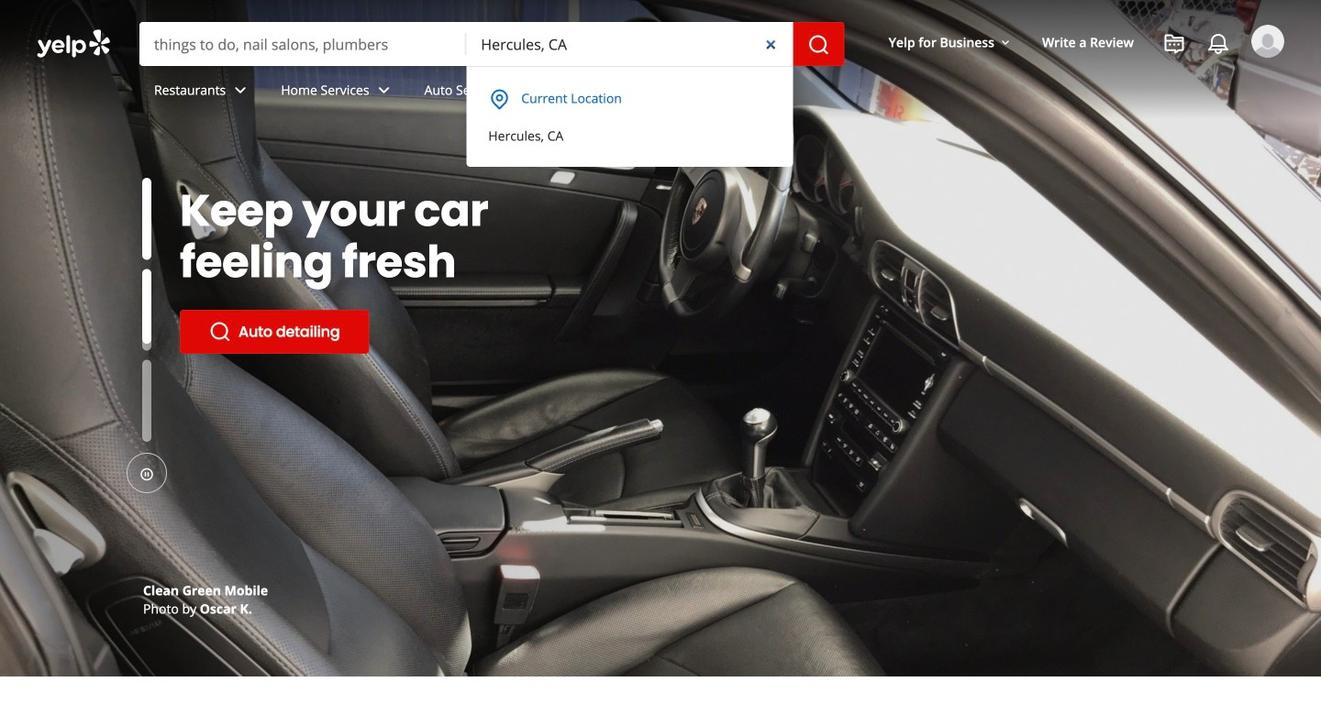 Task type: vqa. For each thing, say whether or not it's contained in the screenshot.
the Features
no



Task type: locate. For each thing, give the bounding box(es) containing it.
none field the things to do, nail salons, plumbers
[[139, 22, 466, 66]]

pause slideshow image
[[139, 468, 154, 482]]

24 marker v2 image
[[488, 88, 510, 110]]

user actions element
[[874, 23, 1310, 136]]

24 chevron down v2 image
[[230, 79, 252, 101], [373, 79, 395, 101], [508, 79, 530, 101]]

None search field
[[139, 22, 845, 66]]

1 horizontal spatial 24 chevron down v2 image
[[373, 79, 395, 101]]

notifications image
[[1208, 33, 1230, 55]]

24 search v2 image
[[209, 321, 231, 343]]

None field
[[139, 22, 466, 66], [466, 22, 793, 66], [466, 22, 793, 66]]

  text field
[[466, 22, 793, 66]]

0 vertical spatial select slide image
[[142, 178, 151, 260]]

0 horizontal spatial 24 chevron down v2 image
[[230, 79, 252, 101]]

24 chevron down v2 image
[[595, 79, 617, 101]]

address, neighborhood, city, state or zip search field
[[466, 22, 793, 66]]

2 horizontal spatial 24 chevron down v2 image
[[508, 79, 530, 101]]

1 vertical spatial select slide image
[[142, 263, 151, 345]]

2 24 chevron down v2 image from the left
[[373, 79, 395, 101]]

None search field
[[0, 0, 1321, 167]]

select slide image
[[142, 178, 151, 260], [142, 263, 151, 345]]



Task type: describe. For each thing, give the bounding box(es) containing it.
1 select slide image from the top
[[142, 178, 151, 260]]

projects image
[[1164, 33, 1186, 55]]

16 chevron down v2 image
[[998, 36, 1013, 50]]

christina o. image
[[1252, 25, 1285, 58]]

2 select slide image from the top
[[142, 263, 151, 345]]

things to do, nail salons, plumbers search field
[[139, 22, 466, 66]]

3 24 chevron down v2 image from the left
[[508, 79, 530, 101]]

1 24 chevron down v2 image from the left
[[230, 79, 252, 101]]

business categories element
[[139, 66, 1285, 119]]

search image
[[808, 34, 830, 56]]



